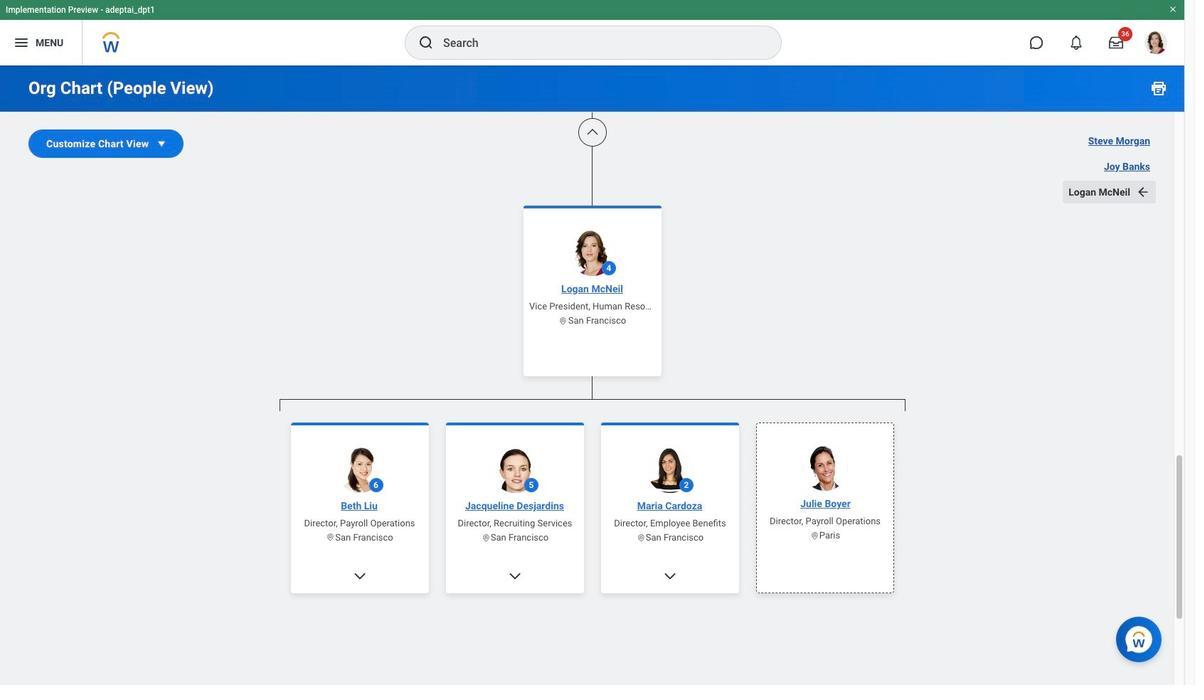 Task type: locate. For each thing, give the bounding box(es) containing it.
main content
[[0, 0, 1185, 686]]

location image for 1st chevron down icon from the right
[[637, 533, 646, 542]]

profile logan mcneil image
[[1145, 31, 1168, 57]]

1 chevron down image from the left
[[353, 569, 367, 583]]

0 horizontal spatial chevron down image
[[353, 569, 367, 583]]

chevron down image
[[353, 569, 367, 583], [663, 569, 677, 583]]

caret down image
[[155, 137, 169, 151]]

Search Workday  search field
[[443, 27, 752, 58]]

arrow left image
[[1137, 185, 1151, 199]]

location image
[[810, 531, 820, 540], [326, 533, 335, 542], [481, 533, 491, 542], [637, 533, 646, 542]]

notifications large image
[[1070, 36, 1084, 50]]

close environment banner image
[[1170, 5, 1178, 14]]

1 horizontal spatial chevron down image
[[663, 569, 677, 583]]

banner
[[0, 0, 1185, 65]]

location image for chevron down image at bottom left
[[481, 533, 491, 542]]



Task type: describe. For each thing, give the bounding box(es) containing it.
2 chevron down image from the left
[[663, 569, 677, 583]]

search image
[[418, 34, 435, 51]]

chevron up image
[[586, 125, 600, 140]]

logan mcneil, logan mcneil, 4 direct reports element
[[279, 411, 906, 686]]

inbox large image
[[1110, 36, 1124, 50]]

print org chart image
[[1151, 80, 1168, 97]]

justify image
[[13, 34, 30, 51]]

location image for second chevron down icon from right
[[326, 533, 335, 542]]

location image
[[559, 316, 568, 325]]

chevron down image
[[508, 569, 522, 583]]



Task type: vqa. For each thing, say whether or not it's contained in the screenshot.
the 'View More ...'
no



